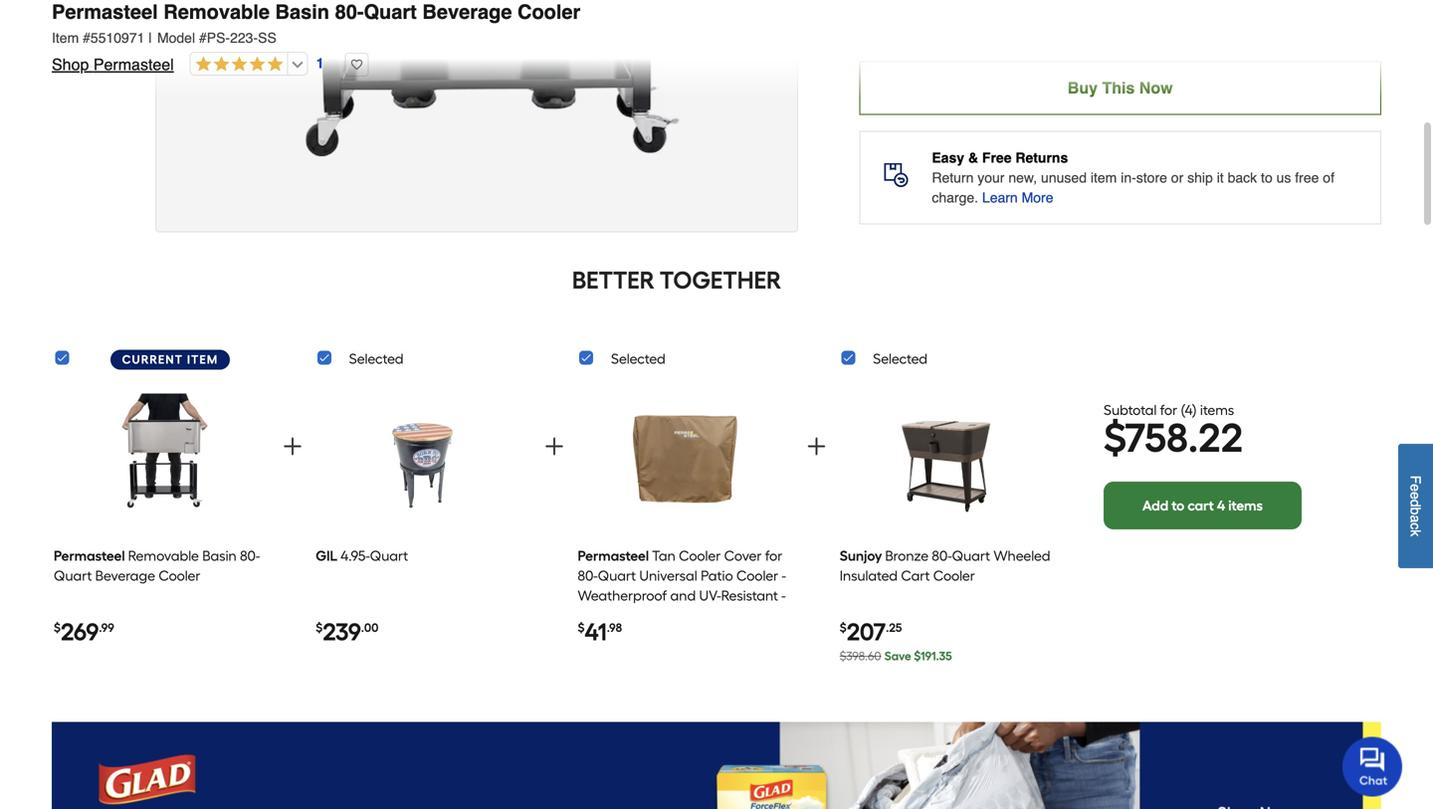 Task type: vqa. For each thing, say whether or not it's contained in the screenshot.


Task type: describe. For each thing, give the bounding box(es) containing it.
5 stars image
[[191, 56, 283, 74]]

f
[[1408, 475, 1424, 484]]

$ 207 .25
[[840, 617, 902, 646]]

us
[[1276, 169, 1291, 185]]

.25
[[886, 620, 902, 635]]

buy this now
[[1068, 78, 1173, 97]]

+11 button
[[52, 0, 123, 67]]

207
[[847, 617, 886, 646]]

add to cart 4 items link
[[1104, 482, 1302, 530]]

plus image for 41
[[805, 434, 828, 458]]

patio
[[701, 567, 733, 584]]

of
[[1323, 169, 1335, 185]]

f e e d b a c k
[[1408, 475, 1424, 537]]

for inside subtotal for ( 4 ) items $ 758 .22
[[1160, 402, 1177, 419]]

80- inside removable basin 80- quart beverage cooler
[[240, 547, 260, 564]]

cover
[[724, 547, 762, 564]]

easy
[[932, 150, 964, 165]]

f e e d b a c k button
[[1398, 444, 1433, 568]]

beverage inside permasteel removable basin 80-quart beverage cooler item # 5510971 | model # ps-223-ss
[[422, 0, 512, 23]]

store
[[1136, 169, 1167, 185]]

$ for 207
[[840, 620, 847, 635]]

269
[[61, 617, 99, 646]]

2 # from the left
[[199, 30, 207, 46]]

buy
[[1068, 78, 1098, 97]]

in-
[[1121, 169, 1136, 185]]

current item
[[122, 352, 218, 367]]

subtotal for ( 4 ) items $ 758 .22
[[1104, 402, 1243, 462]]

2 - from the top
[[781, 587, 786, 604]]

.00
[[361, 620, 379, 635]]

or
[[1171, 169, 1184, 185]]

sunjoy
[[840, 547, 882, 564]]

better
[[572, 266, 655, 294]]

bronze 80-quart wheeled insulated cart cooler
[[840, 547, 1050, 584]]

tan
[[652, 547, 676, 564]]

item
[[1091, 169, 1117, 185]]

quart inside "239" list item
[[370, 547, 408, 564]]

buy this now button
[[859, 61, 1381, 115]]

charge.
[[932, 189, 978, 205]]

shop permasteel
[[52, 55, 174, 74]]

$ 239 .00
[[316, 617, 379, 646]]

plus image for 239
[[543, 434, 566, 458]]

$ right save
[[914, 649, 921, 663]]

&
[[968, 150, 978, 165]]

41
[[585, 617, 607, 646]]

model
[[157, 30, 195, 46]]

it
[[1217, 169, 1224, 185]]

gil 4.95-quart
[[316, 547, 408, 564]]

new,
[[1009, 169, 1037, 185]]

.98
[[607, 620, 622, 635]]

80- inside bronze 80-quart wheeled insulated cart cooler
[[932, 547, 952, 564]]

unused
[[1041, 169, 1087, 185]]

better together heading
[[52, 264, 1302, 296]]

back
[[1228, 169, 1257, 185]]

add to cart 4 items
[[1143, 497, 1263, 514]]

item number 5 5 1 0 9 7 1 and model number p s - 2 2 3 - s s element
[[52, 28, 1381, 48]]

permasteel inside 269 list item
[[54, 547, 125, 564]]

1 vertical spatial and
[[656, 607, 681, 624]]

lightweight
[[578, 607, 653, 624]]

for inside tan cooler cover for 80-quart universal patio cooler - weatherproof and uv-resistant - lightweight and durable
[[765, 547, 782, 564]]

$ for 239
[[316, 620, 323, 635]]

191.35
[[921, 649, 952, 663]]

5510971
[[90, 30, 145, 46]]

3 selected from the left
[[873, 350, 928, 367]]

easy & free returns return your new, unused item in-store or ship it back to us free of charge.
[[932, 150, 1335, 205]]

$398.60
[[840, 649, 881, 663]]

items inside subtotal for ( 4 ) items $ 758 .22
[[1200, 402, 1234, 419]]

41 list item
[[578, 378, 793, 674]]

gil
[[316, 547, 338, 564]]

b
[[1408, 507, 1424, 515]]

k
[[1408, 530, 1424, 537]]

add
[[1143, 497, 1169, 514]]

$ 269 .99
[[54, 617, 114, 646]]

resistant
[[721, 587, 778, 604]]

learn more link
[[982, 187, 1053, 207]]

1 vertical spatial to
[[1172, 497, 1185, 514]]

239
[[323, 617, 361, 646]]

$ for 41
[[578, 620, 585, 635]]

758
[[1125, 414, 1188, 462]]

(
[[1181, 402, 1185, 419]]

)
[[1193, 402, 1197, 419]]

4.95-
[[341, 547, 370, 564]]

gil 4.95-quart image
[[359, 385, 488, 531]]

80- inside tan cooler cover for 80-quart universal patio cooler - weatherproof and uv-resistant - lightweight and durable
[[578, 567, 598, 584]]

.22
[[1188, 414, 1243, 462]]

uv-
[[699, 587, 721, 604]]

cooler inside bronze 80-quart wheeled insulated cart cooler
[[933, 567, 975, 584]]

80- inside permasteel removable basin 80-quart beverage cooler item # 5510971 | model # ps-223-ss
[[335, 0, 364, 23]]

permasteel inside permasteel removable basin 80-quart beverage cooler item # 5510971 | model # ps-223-ss
[[52, 0, 158, 23]]



Task type: locate. For each thing, give the bounding box(es) containing it.
0 vertical spatial -
[[782, 567, 786, 584]]

2 plus image from the left
[[805, 434, 828, 458]]

2 selected from the left
[[611, 350, 666, 367]]

quart up weatherproof
[[598, 567, 636, 584]]

80-
[[335, 0, 364, 23], [240, 547, 260, 564], [932, 547, 952, 564], [578, 567, 598, 584]]

weatherproof
[[578, 587, 667, 604]]

0 horizontal spatial plus image
[[543, 434, 566, 458]]

1 horizontal spatial #
[[199, 30, 207, 46]]

permasteel inside 41 list item
[[578, 547, 649, 564]]

bronze
[[885, 547, 929, 564]]

quart inside permasteel removable basin 80-quart beverage cooler item # 5510971 | model # ps-223-ss
[[364, 0, 417, 23]]

1 vertical spatial items
[[1228, 497, 1263, 514]]

for left the (
[[1160, 402, 1177, 419]]

0 vertical spatial 4
[[1185, 402, 1193, 419]]

removable up ps-
[[164, 0, 270, 23]]

1 e from the top
[[1408, 484, 1424, 492]]

1 horizontal spatial 4
[[1217, 497, 1225, 514]]

$ left the (
[[1104, 414, 1125, 462]]

quart inside bronze 80-quart wheeled insulated cart cooler
[[952, 547, 990, 564]]

permasteel up .99
[[54, 547, 125, 564]]

Stepper number input field with increment and decrement buttons number field
[[913, 0, 969, 41]]

2 e from the top
[[1408, 492, 1424, 499]]

permasteel removable basin 80-quart beverage cooler item # 5510971 | model # ps-223-ss
[[52, 0, 581, 46]]

cooler inside removable basin 80- quart beverage cooler
[[159, 567, 200, 584]]

e up d
[[1408, 484, 1424, 492]]

|
[[149, 30, 152, 46]]

$398.60 save $ 191.35
[[840, 649, 952, 663]]

0 horizontal spatial for
[[765, 547, 782, 564]]

80- right the bronze
[[932, 547, 952, 564]]

cart
[[1188, 497, 1214, 514]]

1 vertical spatial removable
[[128, 547, 199, 564]]

- right patio on the bottom
[[782, 567, 786, 584]]

sunjoy bronze 80-quart wheeled insulated cart cooler image
[[883, 385, 1012, 531]]

$ 41 .98
[[578, 617, 622, 646]]

learn
[[982, 189, 1018, 205]]

insulated
[[840, 567, 898, 584]]

1 horizontal spatial to
[[1261, 169, 1273, 185]]

2 horizontal spatial selected
[[873, 350, 928, 367]]

0 vertical spatial for
[[1160, 402, 1177, 419]]

items right "cart"
[[1228, 497, 1263, 514]]

shop
[[52, 55, 89, 74]]

e up b
[[1408, 492, 1424, 499]]

wheeled
[[994, 547, 1050, 564]]

- right the resistant
[[781, 587, 786, 604]]

1 horizontal spatial basin
[[275, 0, 329, 23]]

1 horizontal spatial beverage
[[422, 0, 512, 23]]

1 horizontal spatial for
[[1160, 402, 1177, 419]]

1 # from the left
[[83, 30, 90, 46]]

.99
[[99, 620, 114, 635]]

cooler inside permasteel removable basin 80-quart beverage cooler item # 5510971 | model # ps-223-ss
[[518, 0, 581, 23]]

1 horizontal spatial plus image
[[805, 434, 828, 458]]

quart
[[364, 0, 417, 23], [370, 547, 408, 564], [952, 547, 990, 564], [54, 567, 92, 584], [598, 567, 636, 584]]

0 horizontal spatial selected
[[349, 350, 404, 367]]

$
[[1104, 414, 1125, 462], [54, 620, 61, 635], [316, 620, 323, 635], [578, 620, 585, 635], [840, 620, 847, 635], [914, 649, 921, 663]]

cooler
[[518, 0, 581, 23], [679, 547, 721, 564], [159, 567, 200, 584], [737, 567, 778, 584], [933, 567, 975, 584]]

1 selected from the left
[[349, 350, 404, 367]]

# right model
[[199, 30, 207, 46]]

permasteel down 5510971
[[93, 55, 174, 74]]

80- up weatherproof
[[578, 567, 598, 584]]

to inside easy & free returns return your new, unused item in-store or ship it back to us free of charge.
[[1261, 169, 1273, 185]]

advertisement region
[[52, 722, 1381, 809]]

returns
[[1016, 150, 1068, 165]]

permasteel  #ps-223-ss image
[[156, 0, 797, 231]]

items right )
[[1200, 402, 1234, 419]]

quart up heart outline image
[[364, 0, 417, 23]]

0 vertical spatial items
[[1200, 402, 1234, 419]]

to left us
[[1261, 169, 1273, 185]]

0 vertical spatial removable
[[164, 0, 270, 23]]

4 for subtotal for ( 4 ) items $ 758 .22
[[1185, 402, 1193, 419]]

heart outline image
[[345, 53, 369, 77]]

4 inside "add to cart 4 items" link
[[1217, 497, 1225, 514]]

$ up $398.60
[[840, 620, 847, 635]]

d
[[1408, 499, 1424, 507]]

$ inside $ 269 .99
[[54, 620, 61, 635]]

quart inside removable basin 80- quart beverage cooler
[[54, 567, 92, 584]]

1 - from the top
[[782, 567, 786, 584]]

1 vertical spatial 4
[[1217, 497, 1225, 514]]

ps-
[[207, 30, 230, 46]]

free
[[982, 150, 1012, 165]]

removable inside removable basin 80- quart beverage cooler
[[128, 547, 199, 564]]

now
[[1139, 78, 1173, 97]]

removable inside permasteel removable basin 80-quart beverage cooler item # 5510971 | model # ps-223-ss
[[164, 0, 270, 23]]

1 horizontal spatial selected
[[611, 350, 666, 367]]

80- up heart outline image
[[335, 0, 364, 23]]

0 horizontal spatial #
[[83, 30, 90, 46]]

current
[[122, 352, 183, 367]]

permasteel up weatherproof
[[578, 547, 649, 564]]

removable basin 80- quart beverage cooler
[[54, 547, 260, 584]]

items
[[1200, 402, 1234, 419], [1228, 497, 1263, 514]]

269 list item
[[54, 378, 269, 674]]

$ left .00
[[316, 620, 323, 635]]

return
[[932, 169, 974, 185]]

0 horizontal spatial beverage
[[95, 567, 155, 584]]

permasteel removable basin 80-quart beverage cooler image
[[97, 385, 226, 531]]

0 horizontal spatial 4
[[1185, 402, 1193, 419]]

#
[[83, 30, 90, 46], [199, 30, 207, 46]]

chat invite button image
[[1343, 736, 1403, 797]]

beverage
[[422, 0, 512, 23], [95, 567, 155, 584]]

1 plus image from the left
[[543, 434, 566, 458]]

beverage inside removable basin 80- quart beverage cooler
[[95, 567, 155, 584]]

239 list item
[[316, 378, 531, 674]]

cart
[[901, 567, 930, 584]]

removable
[[164, 0, 270, 23], [128, 547, 199, 564]]

selected
[[349, 350, 404, 367], [611, 350, 666, 367], [873, 350, 928, 367]]

$ inside $ 239 .00
[[316, 620, 323, 635]]

$ inside subtotal for ( 4 ) items $ 758 .22
[[1104, 414, 1125, 462]]

basin inside permasteel removable basin 80-quart beverage cooler item # 5510971 | model # ps-223-ss
[[275, 0, 329, 23]]

$ inside $ 207 .25
[[840, 620, 847, 635]]

4 for add to cart 4 items
[[1217, 497, 1225, 514]]

basin
[[275, 0, 329, 23], [202, 547, 237, 564]]

207 list item
[[840, 378, 1055, 674]]

-
[[782, 567, 786, 584], [781, 587, 786, 604]]

save
[[884, 649, 911, 663]]

plus image
[[281, 434, 304, 458]]

learn more
[[982, 189, 1053, 205]]

ss
[[258, 30, 276, 46]]

together
[[660, 266, 781, 294]]

1 vertical spatial beverage
[[95, 567, 155, 584]]

0 vertical spatial basin
[[275, 0, 329, 23]]

$ for 269
[[54, 620, 61, 635]]

0 horizontal spatial to
[[1172, 497, 1185, 514]]

permasteel up 5510971
[[52, 0, 158, 23]]

1
[[316, 55, 324, 71]]

to
[[1261, 169, 1273, 185], [1172, 497, 1185, 514]]

$ inside '$ 41 .98'
[[578, 620, 585, 635]]

$ left .98
[[578, 620, 585, 635]]

ship
[[1187, 169, 1213, 185]]

quart inside tan cooler cover for 80-quart universal patio cooler - weatherproof and uv-resistant - lightweight and durable
[[598, 567, 636, 584]]

plus image
[[543, 434, 566, 458], [805, 434, 828, 458]]

0 vertical spatial and
[[670, 587, 696, 604]]

quart right gil
[[370, 547, 408, 564]]

tan cooler cover for 80-quart universal patio cooler - weatherproof and uv-resistant - lightweight and durable
[[578, 547, 786, 624]]

subtotal
[[1104, 402, 1157, 419]]

# right item
[[83, 30, 90, 46]]

quart up 269
[[54, 567, 92, 584]]

and
[[670, 587, 696, 604], [656, 607, 681, 624]]

permasteel tan cooler cover for 80-quart universal patio cooler - weatherproof and uv-resistant - lightweight and durable image
[[621, 385, 750, 531]]

$ left .99
[[54, 620, 61, 635]]

your
[[978, 169, 1005, 185]]

item
[[52, 30, 79, 46]]

items inside "add to cart 4 items" link
[[1228, 497, 1263, 514]]

223-
[[230, 30, 258, 46]]

more
[[1022, 189, 1053, 205]]

item
[[187, 352, 218, 367]]

0 horizontal spatial basin
[[202, 547, 237, 564]]

this
[[1102, 78, 1135, 97]]

better together
[[572, 266, 781, 294]]

c
[[1408, 523, 1424, 530]]

durable
[[685, 607, 735, 624]]

a
[[1408, 515, 1424, 523]]

4 inside subtotal for ( 4 ) items $ 758 .22
[[1185, 402, 1193, 419]]

for
[[1160, 402, 1177, 419], [765, 547, 782, 564]]

selected for 239
[[349, 350, 404, 367]]

removable down 'permasteel removable basin 80-quart beverage cooler' 'image'
[[128, 547, 199, 564]]

for right cover on the bottom right of page
[[765, 547, 782, 564]]

free
[[1295, 169, 1319, 185]]

to right add
[[1172, 497, 1185, 514]]

+11
[[75, 22, 101, 40]]

1 vertical spatial for
[[765, 547, 782, 564]]

1 vertical spatial -
[[781, 587, 786, 604]]

80- left gil
[[240, 547, 260, 564]]

1 vertical spatial basin
[[202, 547, 237, 564]]

basin inside removable basin 80- quart beverage cooler
[[202, 547, 237, 564]]

quart left wheeled
[[952, 547, 990, 564]]

0 vertical spatial beverage
[[422, 0, 512, 23]]

selected for 41
[[611, 350, 666, 367]]

0 vertical spatial to
[[1261, 169, 1273, 185]]



